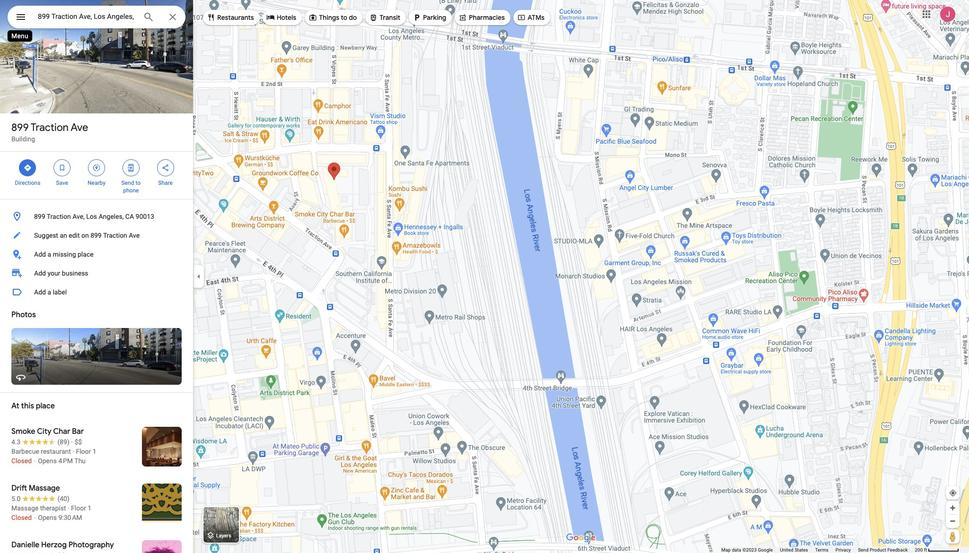 Task type: describe. For each thing, give the bounding box(es) containing it.
add a missing place
[[34, 251, 94, 258]]

traction inside button
[[103, 232, 127, 240]]

google maps element
[[0, 0, 969, 554]]

feedback
[[888, 548, 908, 553]]

9:30 am
[[58, 515, 82, 522]]

terms button
[[815, 548, 829, 554]]

layers
[[216, 534, 231, 540]]

(89)
[[57, 439, 69, 446]]

pharmacies
[[469, 13, 505, 22]]

send for send to phone
[[121, 180, 134, 187]]


[[15, 10, 27, 24]]


[[92, 163, 101, 173]]

90013
[[136, 213, 154, 221]]

zoom in image
[[950, 505, 957, 512]]

899 traction ave building
[[11, 121, 88, 143]]

floor for drift massage
[[71, 505, 86, 513]]

data
[[732, 548, 741, 553]]

bar
[[72, 427, 84, 437]]

 atms
[[517, 12, 545, 23]]

barbecue
[[11, 448, 39, 456]]

 pharmacies
[[459, 12, 505, 23]]

traction for ave
[[31, 121, 69, 134]]

0 horizontal spatial place
[[36, 402, 55, 411]]

send to phone
[[121, 180, 141, 194]]

save
[[56, 180, 68, 187]]

show your location image
[[949, 489, 958, 498]]

4 pm
[[58, 458, 73, 465]]


[[207, 12, 215, 23]]

suggest an edit on 899 traction ave
[[34, 232, 140, 240]]

united states
[[780, 548, 808, 553]]

actions for 899 traction ave region
[[0, 152, 193, 199]]

5.0 stars 40 reviews image
[[11, 495, 69, 504]]

business
[[62, 270, 88, 277]]

add your business link
[[0, 264, 193, 283]]

send for send product feedback
[[858, 548, 869, 553]]

ave inside button
[[129, 232, 140, 240]]

 hotels
[[266, 12, 296, 23]]

directions
[[15, 180, 40, 187]]

0 vertical spatial massage
[[29, 484, 60, 494]]

on
[[81, 232, 89, 240]]


[[161, 163, 170, 173]]

4.3
[[11, 439, 21, 446]]

a for missing
[[48, 251, 51, 258]]

map data ©2023 google
[[722, 548, 773, 553]]

ave inside 899 traction ave building
[[71, 121, 88, 134]]


[[309, 12, 317, 23]]

price: moderate image
[[75, 439, 82, 446]]

1 for drift massage
[[88, 505, 91, 513]]

 button
[[8, 6, 34, 30]]

4.3 stars 89 reviews image
[[11, 438, 69, 447]]

899 inside button
[[90, 232, 102, 240]]

privacy button
[[836, 548, 851, 554]]

ca
[[125, 213, 134, 221]]

show street view coverage image
[[946, 530, 960, 544]]

 parking
[[413, 12, 446, 23]]

photos
[[11, 311, 36, 320]]


[[413, 12, 421, 23]]

closed for smoke
[[11, 458, 32, 465]]

united
[[780, 548, 794, 553]]

traction for ave,
[[47, 213, 71, 221]]

restaurants
[[217, 13, 254, 22]]

herzog
[[41, 541, 67, 551]]

danielle herzog photography
[[11, 541, 114, 551]]

smoke city char bar
[[11, 427, 84, 437]]


[[517, 12, 526, 23]]

thu
[[74, 458, 86, 465]]


[[369, 12, 378, 23]]

restaurant
[[41, 448, 71, 456]]

char
[[53, 427, 70, 437]]

floor for smoke city char bar
[[76, 448, 91, 456]]

los
[[86, 213, 97, 221]]

899 Traction Ave, Los Angeles, CA 90013 field
[[8, 6, 186, 28]]

send product feedback
[[858, 548, 908, 553]]

footer inside google maps element
[[722, 548, 915, 554]]

edit
[[69, 232, 80, 240]]

google
[[758, 548, 773, 553]]

add your business
[[34, 270, 88, 277]]

1 for smoke city char bar
[[93, 448, 96, 456]]

a for label
[[48, 289, 51, 296]]



Task type: locate. For each thing, give the bounding box(es) containing it.
to up phone
[[136, 180, 141, 187]]

0 vertical spatial ⋅
[[33, 458, 36, 465]]

send inside send to phone
[[121, 180, 134, 187]]

1 horizontal spatial 899
[[34, 213, 45, 221]]

phone
[[123, 187, 139, 194]]

add for add your business
[[34, 270, 46, 277]]

0 horizontal spatial 1
[[88, 505, 91, 513]]

closed for drift
[[11, 515, 32, 522]]

©2023
[[743, 548, 757, 553]]

1 vertical spatial 899
[[34, 213, 45, 221]]

massage inside massage therapist · floor 1 closed ⋅ opens 9:30 am
[[11, 505, 38, 513]]

1 vertical spatial a
[[48, 289, 51, 296]]

a left label on the bottom of page
[[48, 289, 51, 296]]

floor up thu
[[76, 448, 91, 456]]

(40)
[[57, 496, 69, 503]]

ft
[[924, 548, 928, 553]]

to inside send to phone
[[136, 180, 141, 187]]

· for drift massage
[[68, 505, 69, 513]]

send left "product"
[[858, 548, 869, 553]]

899 traction ave, los angeles, ca 90013
[[34, 213, 154, 221]]

opens down therapist
[[38, 515, 57, 522]]

place inside add a missing place button
[[78, 251, 94, 258]]

2 horizontal spatial 899
[[90, 232, 102, 240]]

a
[[48, 251, 51, 258], [48, 289, 51, 296]]

1 vertical spatial traction
[[47, 213, 71, 221]]

closed down the 5.0
[[11, 515, 32, 522]]

atms
[[528, 13, 545, 22]]

1 vertical spatial ave
[[129, 232, 140, 240]]

privacy
[[836, 548, 851, 553]]

1 add from the top
[[34, 251, 46, 258]]

add a label button
[[0, 283, 193, 302]]

opens inside barbecue restaurant · floor 1 closed ⋅ opens 4 pm thu
[[38, 458, 57, 465]]

things
[[319, 13, 339, 22]]

0 vertical spatial add
[[34, 251, 46, 258]]

closed down barbecue
[[11, 458, 32, 465]]

0 vertical spatial opens
[[38, 458, 57, 465]]

footer
[[722, 548, 915, 554]]

add inside add your business link
[[34, 270, 46, 277]]

drift massage
[[11, 484, 60, 494]]

floor inside massage therapist · floor 1 closed ⋅ opens 9:30 am
[[71, 505, 86, 513]]

1 vertical spatial floor
[[71, 505, 86, 513]]


[[266, 12, 275, 23]]

200 ft
[[915, 548, 928, 553]]

traction up building
[[31, 121, 69, 134]]

0 vertical spatial send
[[121, 180, 134, 187]]

add down suggest
[[34, 251, 46, 258]]

0 vertical spatial floor
[[76, 448, 91, 456]]

opens for city
[[38, 458, 57, 465]]

barbecue restaurant · floor 1 closed ⋅ opens 4 pm thu
[[11, 448, 96, 465]]

closed
[[11, 458, 32, 465], [11, 515, 32, 522]]

map
[[722, 548, 731, 553]]

899 for ave,
[[34, 213, 45, 221]]

1 horizontal spatial send
[[858, 548, 869, 553]]

traction down angeles,
[[103, 232, 127, 240]]

 search field
[[8, 6, 186, 30]]

states
[[795, 548, 808, 553]]

massage down the 5.0
[[11, 505, 38, 513]]

0 vertical spatial 899
[[11, 121, 29, 134]]

2 vertical spatial add
[[34, 289, 46, 296]]

0 vertical spatial ave
[[71, 121, 88, 134]]

parking
[[423, 13, 446, 22]]

to
[[341, 13, 347, 22], [136, 180, 141, 187]]

this
[[21, 402, 34, 411]]

therapist
[[40, 505, 66, 513]]

None field
[[38, 11, 135, 22]]

2 closed from the top
[[11, 515, 32, 522]]

ave,
[[72, 213, 85, 221]]

1 a from the top
[[48, 251, 51, 258]]

share
[[158, 180, 173, 187]]

0 vertical spatial 1
[[93, 448, 96, 456]]

transit
[[380, 13, 400, 22]]

opens for massage
[[38, 515, 57, 522]]

send product feedback button
[[858, 548, 908, 554]]

· inside massage therapist · floor 1 closed ⋅ opens 9:30 am
[[68, 505, 69, 513]]

product
[[870, 548, 887, 553]]

massage therapist · floor 1 closed ⋅ opens 9:30 am
[[11, 505, 91, 522]]

suggest
[[34, 232, 58, 240]]

drift
[[11, 484, 27, 494]]

footer containing map data ©2023 google
[[722, 548, 915, 554]]

traction inside button
[[47, 213, 71, 221]]

2 add from the top
[[34, 270, 46, 277]]

0 vertical spatial a
[[48, 251, 51, 258]]

1 vertical spatial ⋅
[[33, 515, 36, 522]]

1 closed from the top
[[11, 458, 32, 465]]

send
[[121, 180, 134, 187], [858, 548, 869, 553]]

1
[[93, 448, 96, 456], [88, 505, 91, 513]]

do
[[349, 13, 357, 22]]

⋅ for city
[[33, 458, 36, 465]]

none field inside the 899 traction ave, los angeles, ca 90013 field
[[38, 11, 135, 22]]

send inside send product feedback button
[[858, 548, 869, 553]]

2 vertical spatial ·
[[68, 505, 69, 513]]

label
[[53, 289, 67, 296]]

place right this
[[36, 402, 55, 411]]

city
[[37, 427, 51, 437]]

nearby
[[88, 180, 106, 187]]

1 vertical spatial send
[[858, 548, 869, 553]]

an
[[60, 232, 67, 240]]

traction
[[31, 121, 69, 134], [47, 213, 71, 221], [103, 232, 127, 240]]

⋅ down barbecue
[[33, 458, 36, 465]]

opens
[[38, 458, 57, 465], [38, 515, 57, 522]]

danielle
[[11, 541, 39, 551]]

$$
[[75, 439, 82, 446]]

899 traction ave main content
[[0, 0, 193, 554]]

⋅ down 5.0 stars 40 reviews image
[[33, 515, 36, 522]]

your
[[48, 270, 60, 277]]

suggest an edit on 899 traction ave button
[[0, 226, 193, 245]]

place
[[78, 251, 94, 258], [36, 402, 55, 411]]

to inside the  things to do
[[341, 13, 347, 22]]

899 up building
[[11, 121, 29, 134]]

1 inside massage therapist · floor 1 closed ⋅ opens 9:30 am
[[88, 505, 91, 513]]

5.0 stars 6 reviews image
[[11, 551, 66, 554]]

 transit
[[369, 12, 400, 23]]

899 right on
[[90, 232, 102, 240]]


[[459, 12, 467, 23]]

· $$
[[71, 439, 82, 446]]

0 vertical spatial ·
[[71, 439, 73, 446]]

1 horizontal spatial 1
[[93, 448, 96, 456]]

1 vertical spatial place
[[36, 402, 55, 411]]

zoom out image
[[950, 518, 957, 525]]

 things to do
[[309, 12, 357, 23]]

1 vertical spatial to
[[136, 180, 141, 187]]

angeles,
[[99, 213, 124, 221]]

1 vertical spatial 1
[[88, 505, 91, 513]]

1 inside barbecue restaurant · floor 1 closed ⋅ opens 4 pm thu
[[93, 448, 96, 456]]

hotels
[[277, 13, 296, 22]]

at
[[11, 402, 19, 411]]

building
[[11, 135, 35, 143]]

floor up '9:30 am'
[[71, 505, 86, 513]]

1 ⋅ from the top
[[33, 458, 36, 465]]

 restaurants
[[207, 12, 254, 23]]

1 vertical spatial closed
[[11, 515, 32, 522]]

massage
[[29, 484, 60, 494], [11, 505, 38, 513]]

closed inside massage therapist · floor 1 closed ⋅ opens 9:30 am
[[11, 515, 32, 522]]

899 inside 899 traction ave building
[[11, 121, 29, 134]]

899 up suggest
[[34, 213, 45, 221]]

1 horizontal spatial place
[[78, 251, 94, 258]]

add left your
[[34, 270, 46, 277]]

add a label
[[34, 289, 67, 296]]

⋅ for massage
[[33, 515, 36, 522]]

0 vertical spatial closed
[[11, 458, 32, 465]]


[[127, 163, 135, 173]]

closed inside barbecue restaurant · floor 1 closed ⋅ opens 4 pm thu
[[11, 458, 32, 465]]

smoke
[[11, 427, 35, 437]]

add for add a label
[[34, 289, 46, 296]]

1 vertical spatial ·
[[73, 448, 74, 456]]

add inside button
[[34, 289, 46, 296]]

· down · $$
[[73, 448, 74, 456]]

0 vertical spatial traction
[[31, 121, 69, 134]]

200 ft button
[[915, 548, 959, 553]]

ave
[[71, 121, 88, 134], [129, 232, 140, 240]]

to left the do
[[341, 13, 347, 22]]

899 traction ave, los angeles, ca 90013 button
[[0, 207, 193, 226]]

opens down restaurant
[[38, 458, 57, 465]]

1 horizontal spatial ave
[[129, 232, 140, 240]]

1 vertical spatial add
[[34, 270, 46, 277]]

terms
[[815, 548, 829, 553]]

collapse side panel image
[[194, 272, 204, 282]]

899 inside button
[[34, 213, 45, 221]]

add inside add a missing place button
[[34, 251, 46, 258]]


[[23, 163, 32, 173]]

2 ⋅ from the top
[[33, 515, 36, 522]]

traction up an
[[47, 213, 71, 221]]

1 opens from the top
[[38, 458, 57, 465]]


[[58, 163, 66, 173]]

3 add from the top
[[34, 289, 46, 296]]

0 vertical spatial to
[[341, 13, 347, 22]]

traction inside 899 traction ave building
[[31, 121, 69, 134]]

1 horizontal spatial to
[[341, 13, 347, 22]]

0 horizontal spatial send
[[121, 180, 134, 187]]

add left label on the bottom of page
[[34, 289, 46, 296]]

2 vertical spatial traction
[[103, 232, 127, 240]]

add for add a missing place
[[34, 251, 46, 258]]

google account: james peterson  
(james.peterson1902@gmail.com) image
[[941, 6, 956, 22]]

floor inside barbecue restaurant · floor 1 closed ⋅ opens 4 pm thu
[[76, 448, 91, 456]]

5.0
[[11, 496, 21, 503]]

opens inside massage therapist · floor 1 closed ⋅ opens 9:30 am
[[38, 515, 57, 522]]

· left $$ at the left bottom
[[71, 439, 73, 446]]

2 vertical spatial 899
[[90, 232, 102, 240]]

photography
[[69, 541, 114, 551]]

0 horizontal spatial ave
[[71, 121, 88, 134]]

1 vertical spatial massage
[[11, 505, 38, 513]]

· up '9:30 am'
[[68, 505, 69, 513]]

at this place
[[11, 402, 55, 411]]

2 a from the top
[[48, 289, 51, 296]]

a left missing
[[48, 251, 51, 258]]

⋅ inside barbecue restaurant · floor 1 closed ⋅ opens 4 pm thu
[[33, 458, 36, 465]]

danielle herzog photography link
[[0, 533, 193, 554]]

0 horizontal spatial 899
[[11, 121, 29, 134]]

2 opens from the top
[[38, 515, 57, 522]]

0 vertical spatial place
[[78, 251, 94, 258]]

· for smoke city char bar
[[73, 448, 74, 456]]

place down on
[[78, 251, 94, 258]]

0 horizontal spatial to
[[136, 180, 141, 187]]

⋅ inside massage therapist · floor 1 closed ⋅ opens 9:30 am
[[33, 515, 36, 522]]

200
[[915, 548, 923, 553]]

1 vertical spatial opens
[[38, 515, 57, 522]]

send up phone
[[121, 180, 134, 187]]

massage up 5.0 stars 40 reviews image
[[29, 484, 60, 494]]

· inside barbecue restaurant · floor 1 closed ⋅ opens 4 pm thu
[[73, 448, 74, 456]]

899 for ave
[[11, 121, 29, 134]]

add a missing place button
[[0, 245, 193, 264]]



Task type: vqa. For each thing, say whether or not it's contained in the screenshot.
66 reviews 'element'
no



